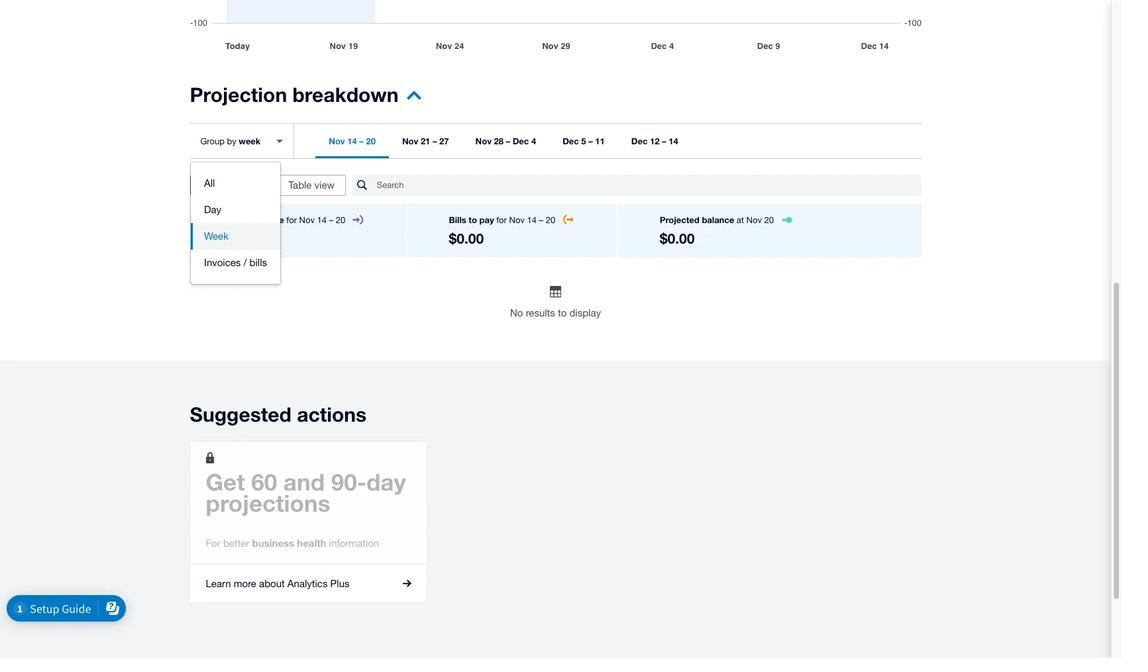 Task type: describe. For each thing, give the bounding box(es) containing it.
20 inside bills to pay for nov 14 – 20 $0.00
[[546, 215, 555, 225]]

learn
[[206, 578, 231, 590]]

for better business health information
[[206, 537, 379, 549]]

for
[[206, 538, 220, 549]]

invoices / bills button
[[191, 250, 280, 276]]

invoices due for nov 14 – 20 $0.00
[[232, 215, 345, 247]]

balance
[[702, 215, 734, 225]]

21
[[421, 136, 430, 146]]

day button
[[191, 197, 280, 223]]

plus
[[330, 578, 349, 590]]

all button
[[191, 170, 280, 197]]

nov 14 – 20
[[329, 136, 376, 146]]

at
[[737, 215, 744, 225]]

60
[[251, 468, 277, 496]]

bills
[[449, 215, 466, 225]]

learn more about analytics plus button
[[190, 565, 427, 603]]

group containing all
[[191, 162, 280, 284]]

20 inside invoices due for nov 14 – 20 $0.00
[[336, 215, 345, 225]]

for inside bills to pay for nov 14 – 20 $0.00
[[496, 215, 507, 225]]

suggested
[[190, 403, 291, 427]]

nov left 28 at top left
[[475, 136, 492, 146]]

27
[[439, 136, 449, 146]]

invoices for invoices due for nov 14 – 20 $0.00
[[232, 215, 266, 225]]

– for 27
[[433, 136, 437, 146]]

dec 5 – 11
[[563, 136, 605, 146]]

projections
[[206, 489, 330, 517]]

all
[[204, 178, 215, 189]]

week
[[239, 135, 261, 146]]

table view
[[288, 180, 334, 191]]

day
[[204, 204, 221, 215]]

20 down breakdown
[[366, 136, 376, 146]]

nov inside the projected balance at nov 20
[[746, 215, 762, 225]]

table
[[288, 180, 312, 191]]

group
[[200, 136, 225, 146]]

breakdown
[[293, 83, 399, 107]]

Search for a document search field
[[377, 174, 921, 197]]

suggested actions
[[190, 403, 366, 427]]

$0.00 inside bills to pay for nov 14 – 20 $0.00
[[449, 231, 484, 247]]

1 horizontal spatial to
[[558, 307, 567, 319]]

no
[[510, 307, 523, 319]]

to inside bills to pay for nov 14 – 20 $0.00
[[469, 215, 477, 225]]

/
[[243, 257, 247, 268]]

14 inside invoices due for nov 14 – 20 $0.00
[[317, 215, 327, 225]]

nov inside bills to pay for nov 14 – 20 $0.00
[[509, 215, 525, 225]]

– for 20
[[359, 136, 364, 146]]

health
[[297, 537, 326, 549]]

– for 11
[[588, 136, 593, 146]]



Task type: locate. For each thing, give the bounding box(es) containing it.
20 inside the projected balance at nov 20
[[764, 215, 774, 225]]

invoices left the /
[[204, 257, 241, 268]]

4
[[531, 136, 536, 146]]

2 dec from the left
[[563, 136, 579, 146]]

– for 14
[[662, 136, 666, 146]]

get
[[206, 468, 245, 496]]

0 horizontal spatial for
[[286, 215, 297, 225]]

$0.00 inside invoices due for nov 14 – 20 $0.00
[[232, 231, 267, 247]]

day
[[366, 468, 406, 496]]

20 right the due
[[336, 215, 345, 225]]

dec
[[513, 136, 529, 146], [563, 136, 579, 146], [631, 136, 648, 146]]

pay
[[479, 215, 494, 225]]

projected
[[660, 215, 699, 225]]

11
[[595, 136, 605, 146]]

1 vertical spatial to
[[558, 307, 567, 319]]

nov right at
[[746, 215, 762, 225]]

nov 21 – 27
[[402, 136, 449, 146]]

for right pay
[[496, 215, 507, 225]]

$0.00 down bills at top
[[449, 231, 484, 247]]

invoices left the due
[[232, 215, 266, 225]]

– right 5 in the top right of the page
[[588, 136, 593, 146]]

1 dec from the left
[[513, 136, 529, 146]]

actions
[[297, 403, 366, 427]]

1 horizontal spatial $0.00
[[449, 231, 484, 247]]

nov 28 – dec 4
[[475, 136, 536, 146]]

view
[[314, 180, 334, 191]]

90-
[[331, 468, 366, 496]]

dec left 4
[[513, 136, 529, 146]]

learn more about analytics plus
[[206, 578, 349, 590]]

for right the due
[[286, 215, 297, 225]]

invoices for invoices / bills
[[204, 257, 241, 268]]

–
[[359, 136, 364, 146], [433, 136, 437, 146], [506, 136, 510, 146], [588, 136, 593, 146], [662, 136, 666, 146], [329, 215, 333, 225], [539, 215, 543, 225]]

– inside bills to pay for nov 14 – 20 $0.00
[[539, 215, 543, 225]]

2 horizontal spatial dec
[[631, 136, 648, 146]]

– down view
[[329, 215, 333, 225]]

$0.00 down projected at the right
[[660, 231, 695, 247]]

nov
[[329, 136, 345, 146], [402, 136, 418, 146], [475, 136, 492, 146], [299, 215, 315, 225], [509, 215, 525, 225], [746, 215, 762, 225]]

2 horizontal spatial $0.00
[[660, 231, 695, 247]]

week
[[204, 231, 229, 242]]

projection
[[190, 83, 287, 107]]

1 for from the left
[[286, 215, 297, 225]]

nov right pay
[[509, 215, 525, 225]]

nov right the due
[[299, 215, 315, 225]]

bills
[[250, 257, 267, 268]]

for
[[286, 215, 297, 225], [496, 215, 507, 225]]

nov up view
[[329, 136, 345, 146]]

dec for dec 5 – 11
[[563, 136, 579, 146]]

14
[[347, 136, 357, 146], [669, 136, 678, 146], [317, 215, 327, 225], [527, 215, 537, 225]]

invoices / bills
[[204, 257, 267, 268]]

list box containing all
[[191, 162, 280, 284]]

get 60 and 90-day projections
[[206, 468, 406, 517]]

business
[[252, 537, 294, 549]]

to right "results"
[[558, 307, 567, 319]]

– right 28 at top left
[[506, 136, 510, 146]]

list box
[[191, 162, 280, 284]]

and
[[283, 468, 325, 496]]

2 $0.00 from the left
[[449, 231, 484, 247]]

analytics
[[287, 578, 328, 590]]

by
[[227, 136, 236, 146]]

group
[[191, 162, 280, 284]]

0 horizontal spatial dec
[[513, 136, 529, 146]]

14 right 12 at the right top of the page
[[669, 136, 678, 146]]

about
[[259, 578, 285, 590]]

28
[[494, 136, 504, 146]]

– right pay
[[539, 215, 543, 225]]

14 right pay
[[527, 215, 537, 225]]

$0.00 up the /
[[232, 231, 267, 247]]

projection breakdown button
[[190, 83, 421, 115]]

0 vertical spatial to
[[469, 215, 477, 225]]

3 $0.00 from the left
[[660, 231, 695, 247]]

better
[[223, 538, 249, 549]]

20 right at
[[764, 215, 774, 225]]

more
[[234, 578, 256, 590]]

12
[[650, 136, 660, 146]]

0 horizontal spatial $0.00
[[232, 231, 267, 247]]

– inside invoices due for nov 14 – 20 $0.00
[[329, 215, 333, 225]]

no results to display
[[510, 307, 601, 319]]

1 vertical spatial invoices
[[204, 257, 241, 268]]

– right 21
[[433, 136, 437, 146]]

bills to pay for nov 14 – 20 $0.00
[[449, 215, 555, 247]]

14 inside bills to pay for nov 14 – 20 $0.00
[[527, 215, 537, 225]]

to left pay
[[469, 215, 477, 225]]

invoices
[[232, 215, 266, 225], [204, 257, 241, 268]]

3 dec from the left
[[631, 136, 648, 146]]

$0.00
[[232, 231, 267, 247], [449, 231, 484, 247], [660, 231, 695, 247]]

2 for from the left
[[496, 215, 507, 225]]

projection breakdown
[[190, 83, 399, 107]]

nov inside invoices due for nov 14 – 20 $0.00
[[299, 215, 315, 225]]

dec left 5 in the top right of the page
[[563, 136, 579, 146]]

to
[[469, 215, 477, 225], [558, 307, 567, 319]]

dec 12 – 14
[[631, 136, 678, 146]]

14 down view
[[317, 215, 327, 225]]

14 down breakdown
[[347, 136, 357, 146]]

projected balance at nov 20
[[660, 215, 774, 225]]

invoices inside invoices due for nov 14 – 20 $0.00
[[232, 215, 266, 225]]

0 horizontal spatial to
[[469, 215, 477, 225]]

20 right pay
[[546, 215, 555, 225]]

– right 12 at the right top of the page
[[662, 136, 666, 146]]

1 horizontal spatial dec
[[563, 136, 579, 146]]

display
[[569, 307, 601, 319]]

– for dec
[[506, 136, 510, 146]]

week button
[[191, 223, 280, 250]]

1 $0.00 from the left
[[232, 231, 267, 247]]

20
[[366, 136, 376, 146], [336, 215, 345, 225], [546, 215, 555, 225], [764, 215, 774, 225]]

information
[[329, 538, 379, 549]]

invoices inside button
[[204, 257, 241, 268]]

1 horizontal spatial for
[[496, 215, 507, 225]]

results
[[526, 307, 555, 319]]

for inside invoices due for nov 14 – 20 $0.00
[[286, 215, 297, 225]]

due
[[269, 215, 284, 225]]

5
[[581, 136, 586, 146]]

dec left 12 at the right top of the page
[[631, 136, 648, 146]]

– down breakdown
[[359, 136, 364, 146]]

0 vertical spatial invoices
[[232, 215, 266, 225]]

group by week
[[200, 135, 261, 146]]

projection breakdown view option group
[[190, 175, 346, 196]]

dec for dec 12 – 14
[[631, 136, 648, 146]]

nov left 21
[[402, 136, 418, 146]]



Task type: vqa. For each thing, say whether or not it's contained in the screenshot.


